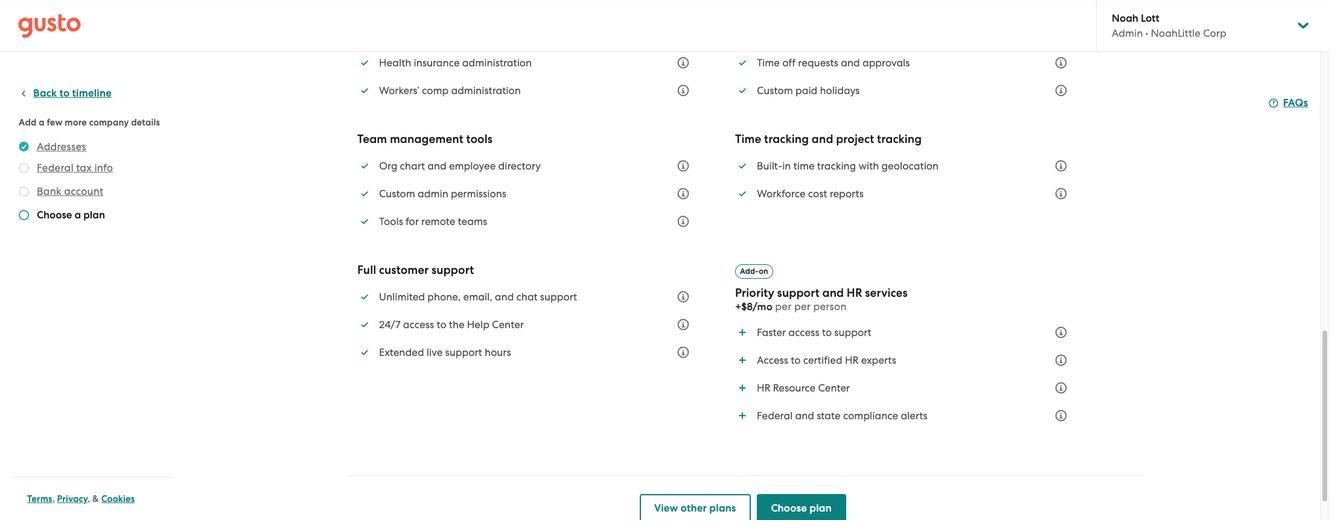 Task type: locate. For each thing, give the bounding box(es) containing it.
1 horizontal spatial center
[[818, 382, 850, 394]]

custom for custom admin permissions
[[379, 188, 415, 200]]

choose plan
[[771, 502, 832, 515]]

more
[[65, 117, 87, 128]]

1 vertical spatial time
[[735, 132, 762, 146]]

1 vertical spatial custom
[[379, 188, 415, 200]]

add-
[[740, 267, 759, 276]]

1 horizontal spatial access
[[789, 327, 820, 339]]

a down account
[[74, 209, 81, 222]]

choose
[[37, 209, 72, 222], [771, 502, 807, 515]]

1 check image from the top
[[19, 187, 29, 197]]

0 horizontal spatial plan
[[83, 209, 105, 222]]

choose for choose a plan
[[37, 209, 72, 222]]

per
[[775, 301, 792, 313], [794, 301, 811, 313]]

tools
[[379, 216, 403, 228]]

to right back on the top left
[[60, 87, 70, 100]]

time
[[757, 57, 780, 69], [735, 132, 762, 146]]

0 horizontal spatial ,
[[52, 494, 55, 505]]

0 vertical spatial a
[[39, 117, 45, 128]]

cookies button
[[101, 492, 135, 507]]

2 vertical spatial hr
[[757, 382, 771, 394]]

1 vertical spatial administration
[[451, 85, 521, 97]]

tracking up the in
[[764, 132, 809, 146]]

chart
[[400, 160, 425, 172]]

1 horizontal spatial ,
[[88, 494, 90, 505]]

custom
[[757, 85, 793, 97], [379, 188, 415, 200]]

0 vertical spatial administration
[[462, 57, 532, 69]]

2 , from the left
[[88, 494, 90, 505]]

reports
[[830, 188, 864, 200]]

access right the faster
[[789, 327, 820, 339]]

time up built-
[[735, 132, 762, 146]]

on
[[759, 267, 768, 276]]

1 horizontal spatial federal
[[757, 410, 793, 422]]

0 horizontal spatial custom
[[379, 188, 415, 200]]

addresses
[[37, 141, 86, 153]]

administration
[[462, 57, 532, 69], [451, 85, 521, 97]]

paid
[[796, 85, 818, 97]]

per left person
[[794, 301, 811, 313]]

,
[[52, 494, 55, 505], [88, 494, 90, 505]]

resource
[[773, 382, 816, 394]]

1 horizontal spatial choose
[[771, 502, 807, 515]]

custom paid holidays
[[757, 85, 860, 97]]

tools for remote teams
[[379, 216, 487, 228]]

1 vertical spatial choose
[[771, 502, 807, 515]]

unlimited
[[379, 291, 425, 303]]

center up state
[[818, 382, 850, 394]]

workforce cost reports
[[757, 188, 864, 200]]

info
[[94, 162, 113, 174]]

plan inside button
[[810, 502, 832, 515]]

federal tax info button
[[37, 161, 113, 175]]

1 vertical spatial a
[[74, 209, 81, 222]]

0 horizontal spatial per
[[775, 301, 792, 313]]

1 horizontal spatial custom
[[757, 85, 793, 97]]

0 horizontal spatial access
[[403, 319, 434, 331]]

and up holidays in the top right of the page
[[841, 57, 860, 69]]

a left few
[[39, 117, 45, 128]]

1 horizontal spatial tracking
[[817, 160, 856, 172]]

and
[[841, 57, 860, 69], [812, 132, 833, 146], [428, 160, 447, 172], [823, 286, 844, 300], [495, 291, 514, 303], [795, 410, 814, 422]]

center
[[492, 319, 524, 331], [818, 382, 850, 394]]

federal for federal and state compliance alerts
[[757, 410, 793, 422]]

noah lott admin • noahlittle corp
[[1112, 12, 1227, 39]]

0 horizontal spatial tracking
[[764, 132, 809, 146]]

1 vertical spatial check image
[[19, 210, 29, 220]]

1 vertical spatial hr
[[845, 354, 859, 366]]

list containing time off requests and approvals
[[735, 50, 1075, 104]]

administration up 'workers' comp administration' at the left of page
[[462, 57, 532, 69]]

lott
[[1141, 12, 1160, 25]]

hr for and
[[847, 286, 862, 300]]

bank
[[37, 185, 62, 197]]

0 vertical spatial center
[[492, 319, 524, 331]]

to
[[60, 87, 70, 100], [437, 319, 447, 331], [822, 327, 832, 339], [791, 354, 801, 366]]

0 vertical spatial time
[[757, 57, 780, 69]]

and up person
[[823, 286, 844, 300]]

customer
[[379, 263, 429, 277]]

administration down health insurance administration
[[451, 85, 521, 97]]

hr left experts
[[845, 354, 859, 366]]

home image
[[18, 14, 81, 38]]

1 horizontal spatial plan
[[810, 502, 832, 515]]

access
[[403, 319, 434, 331], [789, 327, 820, 339]]

live
[[427, 347, 443, 359]]

0 vertical spatial hr
[[847, 286, 862, 300]]

terms link
[[27, 494, 52, 505]]

check image
[[19, 187, 29, 197], [19, 210, 29, 220]]

to left the
[[437, 319, 447, 331]]

hr left services
[[847, 286, 862, 300]]

1 horizontal spatial per
[[794, 301, 811, 313]]

time off requests and approvals
[[757, 57, 910, 69]]

company
[[89, 117, 129, 128]]

plan
[[83, 209, 105, 222], [810, 502, 832, 515]]

choose inside button
[[771, 502, 807, 515]]

permissions
[[451, 188, 506, 200]]

, left & at bottom left
[[88, 494, 90, 505]]

a inside "list"
[[74, 209, 81, 222]]

tracking down time tracking and project tracking
[[817, 160, 856, 172]]

list containing built-in time tracking with geolocation
[[735, 153, 1075, 207]]

add
[[19, 117, 37, 128]]

choose for choose plan
[[771, 502, 807, 515]]

terms
[[27, 494, 52, 505]]

full
[[357, 263, 376, 277]]

admin
[[418, 188, 448, 200]]

help
[[467, 319, 490, 331]]

bank account button
[[37, 184, 103, 199]]

plans
[[710, 502, 736, 515]]

few
[[47, 117, 63, 128]]

tracking inside list
[[817, 160, 856, 172]]

list
[[357, 50, 697, 104], [735, 50, 1075, 104], [357, 153, 697, 235], [735, 153, 1075, 207], [357, 284, 697, 366], [735, 319, 1075, 429]]

tracking up 'geolocation'
[[877, 132, 922, 146]]

administration for health insurance administration
[[462, 57, 532, 69]]

health
[[379, 57, 411, 69]]

federal down addresses button
[[37, 162, 74, 174]]

time for time off requests and approvals
[[757, 57, 780, 69]]

and left chat
[[495, 291, 514, 303]]

time left the off
[[757, 57, 780, 69]]

0 vertical spatial custom
[[757, 85, 793, 97]]

custom for custom paid holidays
[[757, 85, 793, 97]]

federal inside button
[[37, 162, 74, 174]]

1 vertical spatial federal
[[757, 410, 793, 422]]

hr down access in the right of the page
[[757, 382, 771, 394]]

choose inside "list"
[[37, 209, 72, 222]]

access for faster
[[789, 327, 820, 339]]

federal
[[37, 162, 74, 174], [757, 410, 793, 422]]

check image
[[19, 163, 29, 173]]

custom down the off
[[757, 85, 793, 97]]

federal inside list
[[757, 410, 793, 422]]

privacy
[[57, 494, 88, 505]]

privacy link
[[57, 494, 88, 505]]

management
[[390, 132, 464, 146]]

0 vertical spatial check image
[[19, 187, 29, 197]]

tracking
[[764, 132, 809, 146], [877, 132, 922, 146], [817, 160, 856, 172]]

center up hours
[[492, 319, 524, 331]]

built-
[[757, 160, 783, 172]]

1 , from the left
[[52, 494, 55, 505]]

0 horizontal spatial center
[[492, 319, 524, 331]]

back to timeline
[[33, 87, 112, 100]]

support right chat
[[540, 291, 577, 303]]

time tracking and project tracking
[[735, 132, 922, 146]]

priority
[[735, 286, 775, 300]]

0 horizontal spatial federal
[[37, 162, 74, 174]]

, left privacy
[[52, 494, 55, 505]]

hr inside the priority support and hr services +$8/mo per per person
[[847, 286, 862, 300]]

and inside the priority support and hr services +$8/mo per per person
[[823, 286, 844, 300]]

experts
[[861, 354, 896, 366]]

per up the faster
[[775, 301, 792, 313]]

0 vertical spatial federal
[[37, 162, 74, 174]]

support
[[432, 263, 474, 277], [777, 286, 820, 300], [540, 291, 577, 303], [835, 327, 872, 339], [445, 347, 482, 359]]

cost
[[808, 188, 827, 200]]

0 horizontal spatial choose
[[37, 209, 72, 222]]

federal down resource
[[757, 410, 793, 422]]

time inside list
[[757, 57, 780, 69]]

1 vertical spatial center
[[818, 382, 850, 394]]

1 horizontal spatial a
[[74, 209, 81, 222]]

0 horizontal spatial a
[[39, 117, 45, 128]]

the
[[449, 319, 465, 331]]

and up 'time'
[[812, 132, 833, 146]]

0 vertical spatial choose
[[37, 209, 72, 222]]

cookies
[[101, 494, 135, 505]]

federal for federal tax info
[[37, 162, 74, 174]]

1 vertical spatial plan
[[810, 502, 832, 515]]

access for 24/7
[[403, 319, 434, 331]]

hr
[[847, 286, 862, 300], [845, 354, 859, 366], [757, 382, 771, 394]]

time for time tracking and project tracking
[[735, 132, 762, 146]]

support up person
[[777, 286, 820, 300]]

0 vertical spatial plan
[[83, 209, 105, 222]]

custom up tools
[[379, 188, 415, 200]]

access right 24/7
[[403, 319, 434, 331]]

and right chart
[[428, 160, 447, 172]]

built-in time tracking with geolocation
[[757, 160, 939, 172]]

for
[[406, 216, 419, 228]]

health insurance administration
[[379, 57, 532, 69]]



Task type: describe. For each thing, give the bounding box(es) containing it.
extended
[[379, 347, 424, 359]]

choose a plan list
[[19, 139, 167, 225]]

list containing faster access to support
[[735, 319, 1075, 429]]

hours
[[485, 347, 511, 359]]

a for few
[[39, 117, 45, 128]]

hr resource center
[[757, 382, 850, 394]]

access
[[757, 354, 789, 366]]

faqs
[[1284, 97, 1308, 109]]

faqs button
[[1269, 96, 1308, 110]]

org
[[379, 160, 398, 172]]

24/7
[[379, 319, 401, 331]]

administration for workers' comp administration
[[451, 85, 521, 97]]

to inside button
[[60, 87, 70, 100]]

teams
[[458, 216, 487, 228]]

employee
[[449, 160, 496, 172]]

tools
[[466, 132, 493, 146]]

2 check image from the top
[[19, 210, 29, 220]]

access to certified hr experts
[[757, 354, 896, 366]]

view other plans button
[[640, 494, 751, 520]]

org chart and employee directory
[[379, 160, 541, 172]]

noah
[[1112, 12, 1139, 25]]

circle check image
[[19, 139, 29, 154]]

admin
[[1112, 27, 1143, 39]]

to right access in the right of the page
[[791, 354, 801, 366]]

workforce
[[757, 188, 806, 200]]

approvals
[[863, 57, 910, 69]]

plan inside "list"
[[83, 209, 105, 222]]

+$8/mo
[[735, 301, 773, 313]]

team
[[357, 132, 387, 146]]

holidays
[[820, 85, 860, 97]]

bank account
[[37, 185, 103, 197]]

back to timeline button
[[19, 86, 112, 101]]

corp
[[1203, 27, 1227, 39]]

•
[[1146, 27, 1149, 39]]

a for plan
[[74, 209, 81, 222]]

time
[[794, 160, 815, 172]]

directory
[[498, 160, 541, 172]]

support down the
[[445, 347, 482, 359]]

choose a plan
[[37, 209, 105, 222]]

insurance
[[414, 57, 460, 69]]

noahlittle
[[1151, 27, 1201, 39]]

state
[[817, 410, 841, 422]]

support inside the priority support and hr services +$8/mo per per person
[[777, 286, 820, 300]]

geolocation
[[882, 160, 939, 172]]

custom admin permissions
[[379, 188, 506, 200]]

2 per from the left
[[794, 301, 811, 313]]

list containing org chart and employee directory
[[357, 153, 697, 235]]

other
[[681, 502, 707, 515]]

faster access to support
[[757, 327, 872, 339]]

details
[[131, 117, 160, 128]]

team management tools
[[357, 132, 493, 146]]

to down person
[[822, 327, 832, 339]]

alerts
[[901, 410, 928, 422]]

view
[[654, 502, 678, 515]]

support up phone, on the left bottom of the page
[[432, 263, 474, 277]]

account
[[64, 185, 103, 197]]

faster
[[757, 327, 786, 339]]

back
[[33, 87, 57, 100]]

workers' comp administration
[[379, 85, 521, 97]]

view other plans
[[654, 502, 736, 515]]

services
[[865, 286, 908, 300]]

full customer support
[[357, 263, 474, 277]]

extended live support hours
[[379, 347, 511, 359]]

list containing health insurance administration
[[357, 50, 697, 104]]

certified
[[803, 354, 843, 366]]

terms , privacy , & cookies
[[27, 494, 135, 505]]

email,
[[463, 291, 492, 303]]

list containing unlimited phone, email, and chat support
[[357, 284, 697, 366]]

support down person
[[835, 327, 872, 339]]

add-on
[[740, 267, 768, 276]]

and left state
[[795, 410, 814, 422]]

choose plan button
[[757, 494, 846, 520]]

hr for certified
[[845, 354, 859, 366]]

comp
[[422, 85, 449, 97]]

with
[[859, 160, 879, 172]]

priority support and hr services +$8/mo per per person
[[735, 286, 908, 313]]

24/7 access to the help center
[[379, 319, 524, 331]]

federal tax info
[[37, 162, 113, 174]]

remote
[[421, 216, 455, 228]]

2 horizontal spatial tracking
[[877, 132, 922, 146]]

addresses button
[[37, 139, 86, 154]]

person
[[813, 301, 847, 313]]

&
[[92, 494, 99, 505]]

tax
[[76, 162, 92, 174]]

1 per from the left
[[775, 301, 792, 313]]

chat
[[517, 291, 538, 303]]

requests
[[798, 57, 839, 69]]

phone,
[[428, 291, 461, 303]]



Task type: vqa. For each thing, say whether or not it's contained in the screenshot.
Settings
no



